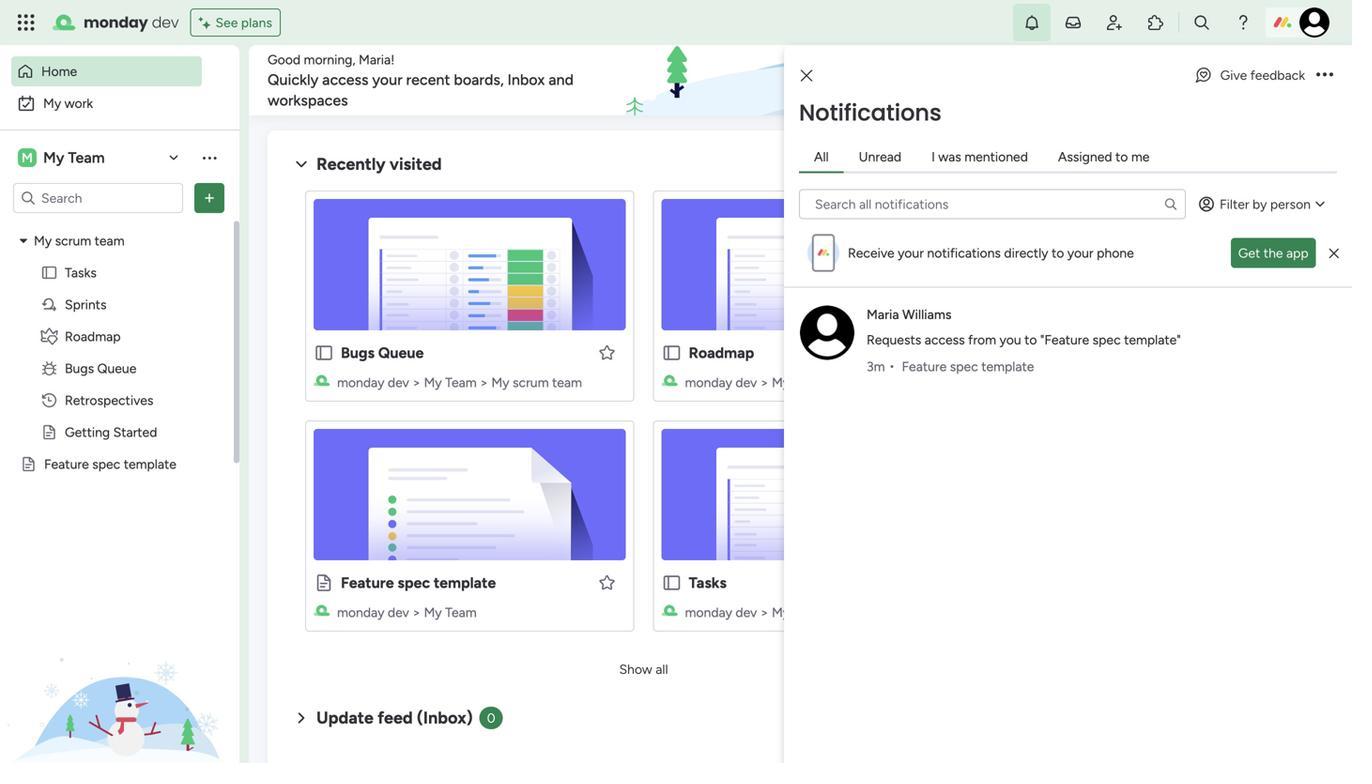 Task type: locate. For each thing, give the bounding box(es) containing it.
1 vertical spatial your
[[1138, 198, 1166, 215]]

complete profile
[[1090, 270, 1196, 287]]

feature down getting in the left bottom of the page
[[44, 456, 89, 472]]

scrum for tasks
[[861, 605, 897, 621]]

maria williams requests access from you to "feature spec template"
[[867, 307, 1181, 348]]

complete down 'phone'
[[1090, 270, 1152, 287]]

1 horizontal spatial options image
[[1317, 69, 1334, 82]]

directly
[[1004, 245, 1049, 261]]

to
[[1116, 149, 1128, 165], [1052, 245, 1064, 261], [1025, 332, 1037, 348]]

bugs queue
[[341, 344, 424, 362], [65, 361, 137, 377]]

complete profile link
[[1090, 268, 1324, 290]]

dev for feature spec template
[[388, 605, 409, 621]]

0 horizontal spatial feature
[[44, 456, 89, 472]]

team for tasks
[[793, 605, 825, 621]]

complete up setup
[[1071, 144, 1146, 164]]

quickly
[[268, 71, 319, 89]]

2 horizontal spatial your
[[1068, 245, 1094, 261]]

1 vertical spatial tasks
[[689, 574, 727, 592]]

your for directly
[[1068, 245, 1094, 261]]

search
[[1263, 71, 1309, 89]]

your inside good morning, maria! quickly access your recent boards, inbox and workspaces
[[372, 71, 403, 89]]

1 horizontal spatial queue
[[378, 344, 424, 362]]

roadmap down sprints
[[65, 329, 121, 345]]

requests
[[867, 332, 922, 348]]

>
[[413, 375, 421, 391], [480, 375, 488, 391], [761, 375, 769, 391], [828, 375, 836, 391], [413, 605, 421, 621], [761, 605, 769, 621], [828, 605, 836, 621]]

scrum for roadmap
[[861, 375, 897, 391]]

public board image
[[40, 264, 58, 282], [314, 343, 334, 363], [40, 424, 58, 441], [20, 456, 38, 473], [314, 573, 334, 594], [662, 573, 682, 594]]

1 vertical spatial complete
[[1090, 270, 1152, 287]]

workspace selection element
[[18, 147, 108, 169]]

to left "me"
[[1116, 149, 1128, 165]]

0 horizontal spatial roadmap
[[65, 329, 121, 345]]

maria!
[[359, 52, 395, 68]]

all
[[814, 149, 829, 165]]

1 vertical spatial template
[[124, 456, 176, 472]]

access down williams
[[925, 332, 965, 348]]

team for tasks
[[900, 605, 930, 621]]

1 horizontal spatial notifications
[[1191, 222, 1274, 239]]

feature spec template up monday dev > my team
[[341, 574, 496, 592]]

feature spec template inside 'quick search results' list box
[[341, 574, 496, 592]]

inbox image
[[1064, 13, 1083, 32]]

0 horizontal spatial bugs queue
[[65, 361, 137, 377]]

invite
[[1090, 246, 1125, 263]]

williams
[[903, 307, 952, 323]]

public board image
[[662, 343, 682, 363]]

dev for roadmap
[[736, 375, 757, 391]]

see plans
[[216, 15, 272, 31]]

1 horizontal spatial bugs queue
[[341, 344, 424, 362]]

your right "me"
[[1150, 144, 1185, 164]]

notifications up unread
[[799, 97, 942, 129]]

queue inside list box
[[97, 361, 137, 377]]

setup account link
[[1071, 173, 1324, 194]]

recently
[[317, 154, 386, 174]]

home link
[[11, 56, 202, 86]]

options image right search
[[1317, 69, 1334, 82]]

invite members image
[[1105, 13, 1124, 32]]

template down you
[[982, 359, 1035, 375]]

0 vertical spatial feature spec template
[[902, 359, 1035, 375]]

me
[[1132, 149, 1150, 165]]

filter
[[1220, 196, 1250, 212]]

setup account
[[1090, 175, 1185, 191]]

notifications image
[[1023, 13, 1042, 32]]

search image
[[1164, 197, 1179, 212]]

to right you
[[1025, 332, 1037, 348]]

show all
[[619, 662, 668, 678]]

team inside list box
[[95, 233, 125, 249]]

lottie animation image
[[616, 45, 1144, 116], [0, 574, 240, 764]]

0 horizontal spatial to
[[1025, 332, 1037, 348]]

feature spec template
[[902, 359, 1035, 375], [44, 456, 176, 472], [341, 574, 496, 592]]

0 vertical spatial notifications
[[799, 97, 942, 129]]

caret down image
[[20, 234, 27, 247]]

my scrum team
[[34, 233, 125, 249]]

team
[[95, 233, 125, 249], [552, 375, 582, 391], [900, 375, 930, 391], [900, 605, 930, 621]]

1 horizontal spatial roadmap
[[689, 344, 754, 362]]

tasks
[[65, 265, 97, 281], [689, 574, 727, 592]]

my work link
[[11, 88, 202, 118]]

1 vertical spatial feature
[[44, 456, 89, 472]]

0 horizontal spatial template
[[124, 456, 176, 472]]

your right receive
[[898, 245, 924, 261]]

notifications down filter
[[1191, 222, 1274, 239]]

0 vertical spatial your
[[1150, 144, 1185, 164]]

notifications
[[799, 97, 942, 129], [1191, 222, 1274, 239]]

monday dev > my team > my scrum team
[[337, 375, 582, 391], [685, 375, 930, 391], [685, 605, 930, 621]]

profile up setup account link
[[1189, 144, 1238, 164]]

0 horizontal spatial access
[[322, 71, 369, 89]]

1 vertical spatial profile
[[1155, 270, 1196, 287]]

feature
[[902, 359, 947, 375], [44, 456, 89, 472], [341, 574, 394, 592]]

complete
[[1071, 144, 1146, 164], [1090, 270, 1152, 287]]

see
[[216, 15, 238, 31]]

monday for tasks
[[685, 605, 733, 621]]

1 horizontal spatial lottie animation image
[[616, 45, 1144, 116]]

phone
[[1097, 245, 1134, 261]]

to left check circle image
[[1052, 245, 1064, 261]]

0 vertical spatial lottie animation image
[[616, 45, 1144, 116]]

2 vertical spatial feature spec template
[[341, 574, 496, 592]]

add to favorites image for roadmap
[[946, 343, 965, 362]]

workspace image
[[18, 147, 37, 168]]

1 horizontal spatial tasks
[[689, 574, 727, 592]]

close recently visited image
[[290, 153, 313, 176]]

good
[[268, 52, 301, 68]]

your down account
[[1138, 198, 1166, 215]]

1 vertical spatial options image
[[200, 189, 219, 208]]

0 horizontal spatial lottie animation image
[[0, 574, 240, 764]]

your left 'phone'
[[1068, 245, 1094, 261]]

0 horizontal spatial feature spec template
[[44, 456, 176, 472]]

spec inside 'quick search results' list box
[[398, 574, 430, 592]]

setup
[[1090, 175, 1127, 191]]

feature up monday dev > my team
[[341, 574, 394, 592]]

feedback
[[1251, 67, 1306, 83]]

feature down requests
[[902, 359, 947, 375]]

0 horizontal spatial bugs
[[65, 361, 94, 377]]

None search field
[[799, 189, 1186, 219]]

0 vertical spatial feature
[[902, 359, 947, 375]]

1 horizontal spatial feature spec template
[[341, 574, 496, 592]]

spec
[[1093, 332, 1121, 348], [950, 359, 978, 375], [92, 456, 120, 472], [398, 574, 430, 592]]

1 vertical spatial lottie animation element
[[0, 574, 240, 764]]

give
[[1221, 67, 1248, 83]]

bugs queue inside 'quick search results' list box
[[341, 344, 424, 362]]

show
[[619, 662, 653, 678]]

0 horizontal spatial tasks
[[65, 265, 97, 281]]

1 vertical spatial notifications
[[1191, 222, 1274, 239]]

queue
[[378, 344, 424, 362], [97, 361, 137, 377]]

1 horizontal spatial feature
[[341, 574, 394, 592]]

roadmap inside 'quick search results' list box
[[689, 344, 754, 362]]

0 vertical spatial profile
[[1189, 144, 1238, 164]]

dev for bugs queue
[[388, 375, 409, 391]]

monday dev > my team > my scrum team for roadmap
[[685, 375, 930, 391]]

queue inside 'quick search results' list box
[[378, 344, 424, 362]]

upload
[[1090, 198, 1135, 215]]

desktop
[[1135, 222, 1188, 239]]

your inside upload your photo enable desktop notifications
[[1138, 198, 1166, 215]]

team for bugs queue
[[552, 375, 582, 391]]

monday
[[84, 12, 148, 33], [337, 375, 385, 391], [685, 375, 733, 391], [337, 605, 385, 621], [685, 605, 733, 621]]

v2 bolt switch image
[[1204, 70, 1215, 91]]

access down morning,
[[322, 71, 369, 89]]

open update feed (inbox) image
[[290, 707, 313, 730]]

add to favorites image
[[598, 343, 617, 362], [946, 343, 965, 362], [598, 573, 617, 592]]

unread
[[859, 149, 902, 165]]

spec right "feature
[[1093, 332, 1121, 348]]

2 horizontal spatial template
[[982, 359, 1035, 375]]

spec inside the maria williams requests access from you to "feature spec template"
[[1093, 332, 1121, 348]]

1 horizontal spatial template
[[434, 574, 496, 592]]

monday for bugs queue
[[337, 375, 385, 391]]

0 vertical spatial to
[[1116, 149, 1128, 165]]

0 horizontal spatial your
[[372, 71, 403, 89]]

bugs inside 'quick search results' list box
[[341, 344, 375, 362]]

roadmap right public board icon
[[689, 344, 754, 362]]

option
[[0, 224, 240, 228]]

your
[[372, 71, 403, 89], [898, 245, 924, 261], [1068, 245, 1094, 261]]

1 vertical spatial lottie animation image
[[0, 574, 240, 764]]

template
[[982, 359, 1035, 375], [124, 456, 176, 472], [434, 574, 496, 592]]

access inside the maria williams requests access from you to "feature spec template"
[[925, 332, 965, 348]]

lottie animation element
[[616, 45, 1144, 116], [0, 574, 240, 764]]

1 horizontal spatial access
[[925, 332, 965, 348]]

scrum
[[55, 233, 91, 249], [513, 375, 549, 391], [861, 375, 897, 391], [861, 605, 897, 621]]

0 horizontal spatial notifications
[[799, 97, 942, 129]]

0 vertical spatial lottie animation element
[[616, 45, 1144, 116]]

list box containing my scrum team
[[0, 221, 240, 734]]

notifications dialog
[[784, 45, 1353, 764]]

your down maria!
[[372, 71, 403, 89]]

0 vertical spatial complete
[[1071, 144, 1146, 164]]

2 vertical spatial template
[[434, 574, 496, 592]]

team for bugs queue
[[445, 375, 477, 391]]

template up monday dev > my team
[[434, 574, 496, 592]]

template down started
[[124, 456, 176, 472]]

options image
[[1317, 69, 1334, 82], [200, 189, 219, 208]]

0 horizontal spatial lottie animation element
[[0, 574, 240, 764]]

feature spec template down "from" on the right top
[[902, 359, 1035, 375]]

template inside 'quick search results' list box
[[434, 574, 496, 592]]

options image down workspace options image at the left of the page
[[200, 189, 219, 208]]

2 horizontal spatial feature spec template
[[902, 359, 1035, 375]]

0 horizontal spatial queue
[[97, 361, 137, 377]]

get the app button
[[1231, 238, 1316, 268]]

1 horizontal spatial to
[[1052, 245, 1064, 261]]

my inside "workspace selection" element
[[43, 149, 64, 167]]

work
[[64, 95, 93, 111]]

all
[[656, 662, 668, 678]]

update
[[317, 708, 374, 728]]

dapulse x slim image
[[1330, 247, 1339, 261]]

profile inside the complete profile link
[[1155, 270, 1196, 287]]

lottie animation image for topmost the lottie animation element
[[616, 45, 1144, 116]]

2 vertical spatial to
[[1025, 332, 1037, 348]]

spec down getting started
[[92, 456, 120, 472]]

Search all notifications search field
[[799, 189, 1186, 219]]

0 vertical spatial options image
[[1317, 69, 1334, 82]]

0 vertical spatial tasks
[[65, 265, 97, 281]]

profile down invite team members
[[1155, 270, 1196, 287]]

check circle image
[[1071, 176, 1083, 190]]

1 horizontal spatial lottie animation element
[[616, 45, 1144, 116]]

feature inside notifications dialog
[[902, 359, 947, 375]]

dev
[[152, 12, 179, 33], [388, 375, 409, 391], [736, 375, 757, 391], [388, 605, 409, 621], [736, 605, 757, 621]]

list box
[[0, 221, 240, 734]]

feature spec template down getting started
[[44, 456, 176, 472]]

app
[[1287, 245, 1309, 261]]

quick search button
[[1189, 62, 1324, 99]]

2 vertical spatial feature
[[341, 574, 394, 592]]

quick search results list box
[[290, 176, 997, 655]]

access
[[322, 71, 369, 89], [925, 332, 965, 348]]

2 horizontal spatial feature
[[902, 359, 947, 375]]

my work
[[43, 95, 93, 111]]

spec up monday dev > my team
[[398, 574, 430, 592]]

1 vertical spatial access
[[925, 332, 965, 348]]

1 horizontal spatial bugs
[[341, 344, 375, 362]]

profile
[[1189, 144, 1238, 164], [1155, 270, 1196, 287]]

members
[[1165, 246, 1224, 263]]

your
[[1150, 144, 1185, 164], [1138, 198, 1166, 215]]

0 vertical spatial template
[[982, 359, 1035, 375]]

2 horizontal spatial to
[[1116, 149, 1128, 165]]

0 vertical spatial access
[[322, 71, 369, 89]]

notifications inside dialog
[[799, 97, 942, 129]]



Task type: describe. For each thing, give the bounding box(es) containing it.
team for feature spec template
[[445, 605, 477, 621]]

recent
[[406, 71, 450, 89]]

lottie animation image for the lottie animation element to the left
[[0, 574, 240, 764]]

person
[[1271, 196, 1311, 212]]

receive your notifications directly to your phone
[[848, 245, 1134, 261]]

feature spec template inside notifications dialog
[[902, 359, 1035, 375]]

workspace options image
[[200, 148, 219, 167]]

and
[[549, 71, 574, 89]]

i was mentioned
[[932, 149, 1028, 165]]

photo
[[1170, 198, 1208, 215]]

1 horizontal spatial your
[[898, 245, 924, 261]]

receive
[[848, 245, 895, 261]]

maria williams image
[[799, 305, 856, 361]]

from
[[968, 332, 997, 348]]

options image inside notifications dialog
[[1317, 69, 1334, 82]]

plans
[[241, 15, 272, 31]]

quick search
[[1220, 71, 1309, 89]]

give feedback
[[1221, 67, 1306, 83]]

access inside good morning, maria! quickly access your recent boards, inbox and workspaces
[[322, 71, 369, 89]]

monday dev
[[84, 12, 179, 33]]

mentioned
[[965, 149, 1028, 165]]

template"
[[1124, 332, 1181, 348]]

boards,
[[454, 71, 504, 89]]

monday for roadmap
[[685, 375, 733, 391]]

select product image
[[17, 13, 36, 32]]

home option
[[11, 56, 202, 86]]

notifications
[[927, 245, 1001, 261]]

template inside notifications dialog
[[982, 359, 1035, 375]]

filter by person button
[[1190, 189, 1337, 219]]

0 horizontal spatial options image
[[200, 189, 219, 208]]

team for roadmap
[[900, 375, 930, 391]]

3m
[[867, 359, 885, 375]]

show all button
[[612, 655, 676, 685]]

"feature
[[1041, 332, 1090, 348]]

0
[[487, 711, 496, 727]]

team for roadmap
[[793, 375, 825, 391]]

invite team members
[[1090, 246, 1224, 263]]

your for profile
[[1150, 144, 1185, 164]]

workspaces
[[268, 92, 348, 109]]

my work option
[[11, 88, 202, 118]]

feature inside list box
[[44, 456, 89, 472]]

get the app
[[1239, 245, 1309, 261]]

complete for complete your profile
[[1071, 144, 1146, 164]]

the
[[1264, 245, 1284, 261]]

assigned
[[1058, 149, 1113, 165]]

to inside the maria williams requests access from you to "feature spec template"
[[1025, 332, 1037, 348]]

getting started
[[65, 425, 157, 441]]

tasks inside 'quick search results' list box
[[689, 574, 727, 592]]

invite team members link
[[1071, 244, 1324, 266]]

search everything image
[[1193, 13, 1212, 32]]

m
[[22, 150, 33, 166]]

maria williams image
[[1300, 8, 1330, 38]]

enable
[[1090, 222, 1132, 239]]

spec down "from" on the right top
[[950, 359, 978, 375]]

monday dev > my team
[[337, 605, 477, 621]]

quick
[[1220, 71, 1259, 89]]

dev for tasks
[[736, 605, 757, 621]]

scrum for bugs queue
[[513, 375, 549, 391]]

assigned to me
[[1058, 149, 1150, 165]]

by
[[1253, 196, 1267, 212]]

monday for feature spec template
[[337, 605, 385, 621]]

filter by person
[[1220, 196, 1311, 212]]

started
[[113, 425, 157, 441]]

add to favorites image for feature spec template
[[598, 573, 617, 592]]

getting
[[65, 425, 110, 441]]

morning,
[[304, 52, 356, 68]]

1 vertical spatial to
[[1052, 245, 1064, 261]]

my inside option
[[43, 95, 61, 111]]

1 vertical spatial feature spec template
[[44, 456, 176, 472]]

recently visited
[[317, 154, 442, 174]]

enable desktop notifications link
[[1090, 221, 1324, 242]]

retrospectives
[[65, 393, 153, 409]]

notifications inside upload your photo enable desktop notifications
[[1191, 222, 1274, 239]]

feed
[[378, 708, 413, 728]]

home
[[41, 63, 77, 79]]

account
[[1131, 175, 1185, 191]]

you
[[1000, 332, 1022, 348]]

(inbox)
[[417, 708, 473, 728]]

get
[[1239, 245, 1261, 261]]

see plans button
[[190, 8, 281, 37]]

give feedback button
[[1187, 60, 1313, 90]]

i
[[932, 149, 935, 165]]

feature inside 'quick search results' list box
[[341, 574, 394, 592]]

apps image
[[1147, 13, 1166, 32]]

help image
[[1234, 13, 1253, 32]]

complete your profile
[[1071, 144, 1238, 164]]

sprints
[[65, 297, 107, 313]]

check circle image
[[1071, 248, 1083, 262]]

my team
[[43, 149, 105, 167]]

upload your photo link
[[1090, 197, 1324, 218]]

template inside list box
[[124, 456, 176, 472]]

add to favorites image for bugs queue
[[598, 343, 617, 362]]

Search in workspace field
[[39, 187, 157, 209]]

your for quickly
[[372, 71, 403, 89]]

good morning, maria! quickly access your recent boards, inbox and workspaces
[[268, 52, 574, 109]]

none search field inside notifications dialog
[[799, 189, 1186, 219]]

complete for complete profile
[[1090, 270, 1152, 287]]

inbox
[[508, 71, 545, 89]]

monday dev > my team > my scrum team for tasks
[[685, 605, 930, 621]]

team inside "workspace selection" element
[[68, 149, 105, 167]]

was
[[939, 149, 962, 165]]

your for photo
[[1138, 198, 1166, 215]]

visited
[[390, 154, 442, 174]]

update feed (inbox)
[[317, 708, 473, 728]]

monday dev > my team > my scrum team for bugs queue
[[337, 375, 582, 391]]

upload your photo enable desktop notifications
[[1090, 198, 1274, 239]]

maria
[[867, 307, 899, 323]]



Task type: vqa. For each thing, say whether or not it's contained in the screenshot.
Workspace options image
yes



